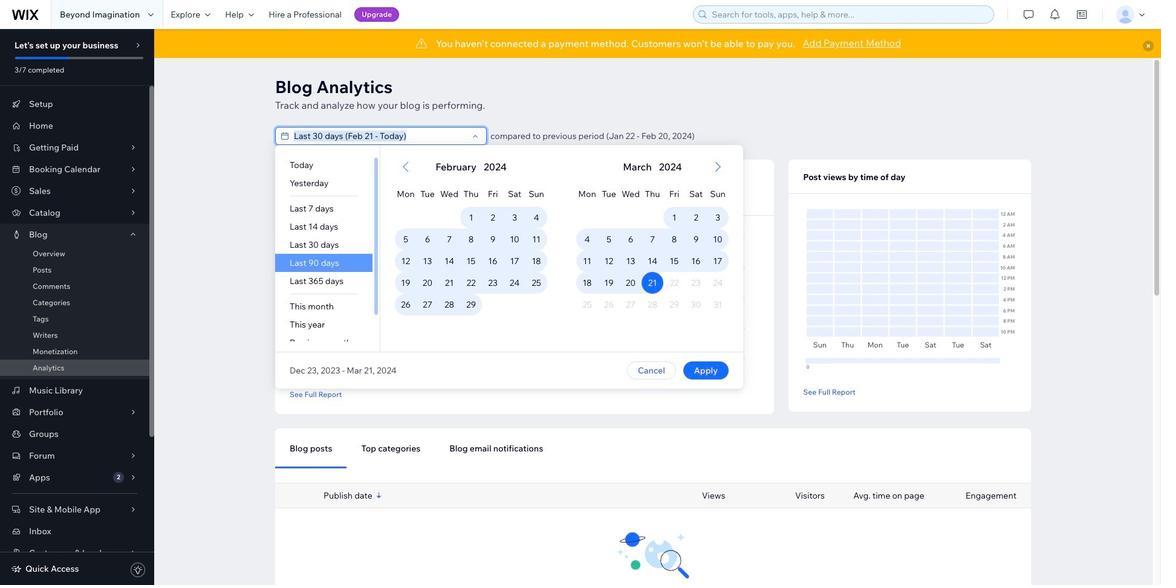 Task type: describe. For each thing, give the bounding box(es) containing it.
Search for tools, apps, help & more... field
[[708, 6, 990, 23]]

1 row group from the left
[[380, 207, 562, 352]]

2 row group from the left
[[562, 207, 743, 352]]

2 grid from the left
[[562, 145, 743, 352]]

sidebar element
[[0, 29, 154, 586]]



Task type: vqa. For each thing, say whether or not it's contained in the screenshot.
the Upgrade
no



Task type: locate. For each thing, give the bounding box(es) containing it.
grid
[[380, 145, 562, 352], [562, 145, 743, 352]]

alert
[[154, 29, 1161, 58], [432, 160, 510, 174], [620, 160, 686, 174]]

row group
[[380, 207, 562, 352], [562, 207, 743, 352]]

1 grid from the left
[[380, 145, 562, 352]]

row
[[395, 178, 547, 207], [576, 178, 729, 207], [395, 207, 547, 229], [576, 207, 729, 229], [395, 229, 547, 250], [576, 229, 729, 250], [395, 250, 547, 272], [576, 250, 729, 272], [395, 272, 547, 294], [576, 272, 729, 294], [395, 294, 547, 316], [576, 294, 729, 316], [395, 316, 547, 338]]

None field
[[290, 128, 468, 145]]

thursday, march 21, 2024 cell
[[642, 272, 664, 294]]

list box
[[275, 156, 380, 352]]



